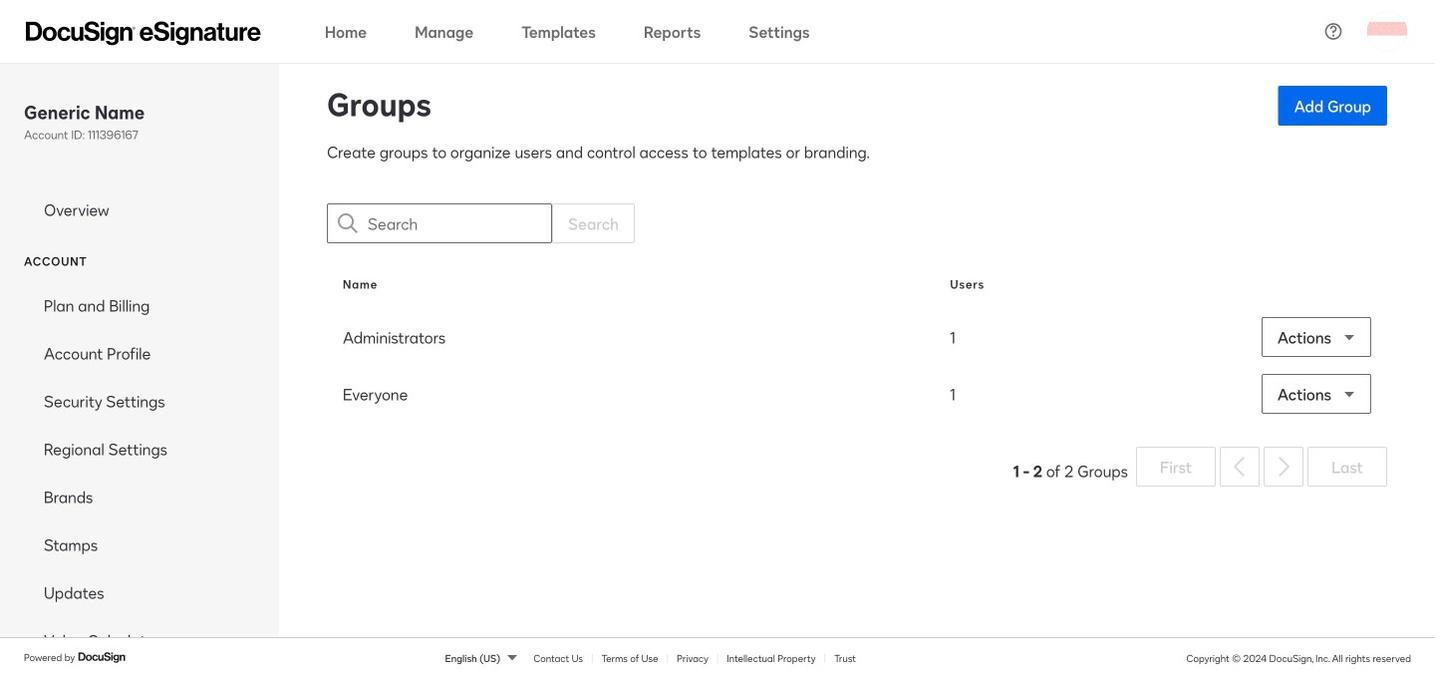 Task type: locate. For each thing, give the bounding box(es) containing it.
account element
[[0, 281, 279, 664]]



Task type: describe. For each thing, give the bounding box(es) containing it.
your uploaded profile image image
[[1368, 11, 1408, 51]]

Search text field
[[368, 204, 551, 242]]

docusign image
[[78, 649, 128, 665]]

docusign admin image
[[26, 21, 261, 45]]



